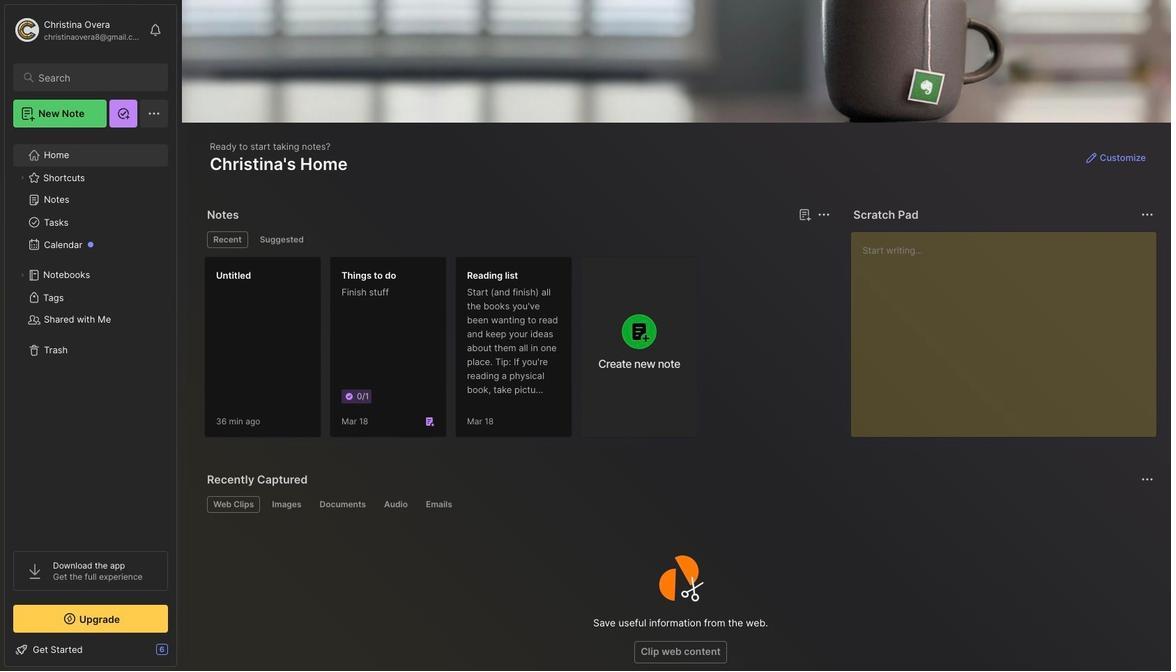 Task type: locate. For each thing, give the bounding box(es) containing it.
tree
[[5, 136, 176, 539]]

1 horizontal spatial more actions image
[[1140, 206, 1156, 223]]

2 tab list from the top
[[207, 497, 1152, 513]]

tree inside main element
[[5, 136, 176, 539]]

row group
[[204, 257, 707, 446]]

2 more actions image from the left
[[1140, 206, 1156, 223]]

0 vertical spatial tab list
[[207, 232, 829, 248]]

0 horizontal spatial more actions image
[[816, 206, 833, 223]]

More actions field
[[815, 205, 834, 225], [1138, 205, 1158, 225], [1138, 470, 1158, 490]]

tab list
[[207, 232, 829, 248], [207, 497, 1152, 513]]

None search field
[[38, 69, 156, 86]]

main element
[[0, 0, 181, 672]]

tab
[[207, 232, 248, 248], [254, 232, 310, 248], [207, 497, 260, 513], [266, 497, 308, 513], [314, 497, 372, 513], [378, 497, 414, 513], [420, 497, 459, 513]]

Start writing… text field
[[863, 232, 1156, 426]]

1 vertical spatial tab list
[[207, 497, 1152, 513]]

more actions image
[[816, 206, 833, 223], [1140, 206, 1156, 223]]

1 tab list from the top
[[207, 232, 829, 248]]



Task type: describe. For each thing, give the bounding box(es) containing it.
Search text field
[[38, 71, 156, 84]]

1 more actions image from the left
[[816, 206, 833, 223]]

none search field inside main element
[[38, 69, 156, 86]]

Account field
[[13, 16, 142, 44]]

Help and Learning task checklist field
[[5, 639, 176, 661]]

more actions image
[[1140, 472, 1156, 488]]

click to collapse image
[[176, 646, 187, 663]]

expand notebooks image
[[18, 271, 27, 280]]



Task type: vqa. For each thing, say whether or not it's contained in the screenshot.
'DROPDOWN LIST' menu at the top left
no



